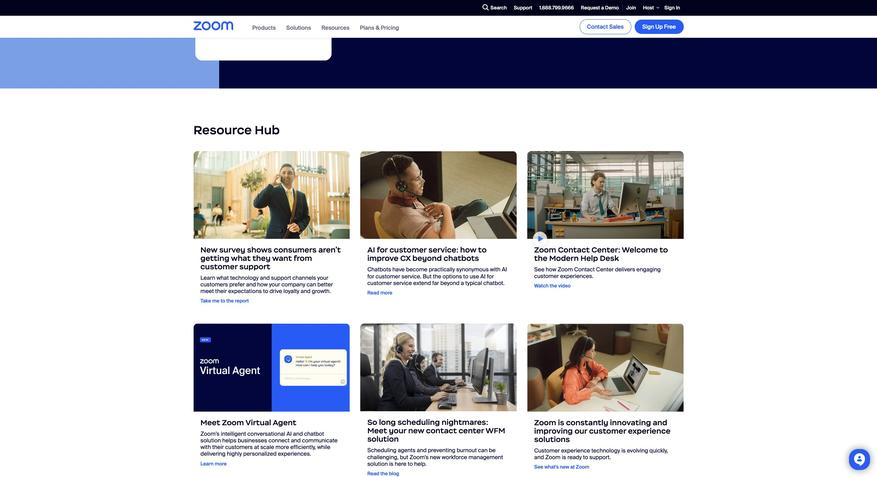 Task type: vqa. For each thing, say whether or not it's contained in the screenshot.
Marketplace in the 'link'
no



Task type: describe. For each thing, give the bounding box(es) containing it.
1 horizontal spatial more
[[276, 444, 289, 452]]

with inside meet zoom virtual agent zoom's intelligent conversational ai and chatbot solution helps businesses connect and communicate with their customers at scale more efficiently, while delivering highly personalized experiences. learn more
[[201, 444, 211, 452]]

experiences. inside the "zoom contact center: welcome to the modern help desk see how zoom contact center delivers engaging customer experiences. watch the video"
[[561, 273, 594, 280]]

join link
[[623, 0, 640, 15]]

take
[[201, 298, 211, 305]]

and right the connect
[[291, 438, 301, 445]]

is inside so long scheduling nightmares: meet your new contact center wfm solution scheduling agents and preventing burnout can be challenging, but zoom's new workforce management solution is here to help. read the blog
[[389, 461, 394, 468]]

ai inside meet zoom virtual agent zoom's intelligent conversational ai and chatbot solution helps businesses connect and communicate with their customers at scale more efficiently, while delivering highly personalized experiences. learn more
[[287, 431, 292, 438]]

0 horizontal spatial support
[[240, 262, 271, 272]]

and down solutions
[[535, 454, 544, 462]]

chatbot
[[304, 431, 324, 438]]

see inside the "zoom contact center: welcome to the modern help desk see how zoom contact center delivers engaging customer experiences. watch the video"
[[535, 266, 545, 274]]

the inside new survey shows consumers aren't getting what they want from customer support learn what technology and support channels your customers prefer and how your company can better meet their expectations to drive loyalty and growth. take me to the report
[[226, 298, 234, 305]]

customer
[[535, 448, 560, 455]]

demo
[[606, 4, 619, 11]]

prefer
[[229, 281, 245, 289]]

channels
[[293, 275, 316, 282]]

to inside so long scheduling nightmares: meet your new contact center wfm solution scheduling agents and preventing burnout can be challenging, but zoom's new workforce management solution is here to help. read the blog
[[408, 461, 413, 468]]

center:
[[592, 246, 621, 255]]

service
[[394, 280, 412, 287]]

pricing
[[381, 24, 399, 31]]

how inside the "zoom contact center: welcome to the modern help desk see how zoom contact center delivers engaging customer experiences. watch the video"
[[546, 266, 557, 274]]

solution down scheduling
[[368, 461, 388, 468]]

service:
[[429, 246, 459, 255]]

from
[[294, 254, 312, 263]]

products
[[252, 24, 276, 31]]

chatbots
[[368, 266, 391, 274]]

nightmares:
[[442, 418, 489, 428]]

how inside ai for customer service: how to improve cx beyond chatbots chatbots have become practically synonymous with ai for customer service. but the options to use ai for customer service extend far beyond a typical chatbot. read more
[[461, 246, 477, 255]]

their inside new survey shows consumers aren't getting what they want from customer support learn what technology and support channels your customers prefer and how your company can better meet their expectations to drive loyalty and growth. take me to the report
[[215, 288, 227, 295]]

desk
[[600, 254, 619, 263]]

their inside meet zoom virtual agent zoom's intelligent conversational ai and chatbot solution helps businesses connect and communicate with their customers at scale more efficiently, while delivering highly personalized experiences. learn more
[[212, 444, 224, 452]]

1 vertical spatial support
[[271, 275, 291, 282]]

zoom is constantly innovating and improving our customer experience solutions customer experience technology is evolving quickly, and zoom is ready to support. see what's new at zoom
[[535, 419, 671, 471]]

solution for meet
[[368, 435, 399, 445]]

report
[[235, 298, 249, 305]]

loyalty
[[284, 288, 300, 295]]

support
[[514, 4, 533, 11]]

shows
[[247, 246, 272, 255]]

meet inside meet zoom virtual agent zoom's intelligent conversational ai and chatbot solution helps businesses connect and communicate with their customers at scale more efficiently, while delivering highly personalized experiences. learn more
[[201, 419, 220, 428]]

technology inside new survey shows consumers aren't getting what they want from customer support learn what technology and support channels your customers prefer and how your company can better meet their expectations to drive loyalty and growth. take me to the report
[[230, 275, 259, 282]]

ai up chatbot.
[[502, 266, 507, 274]]

is left ready
[[562, 454, 567, 462]]

can inside new survey shows consumers aren't getting what they want from customer support learn what technology and support channels your customers prefer and how your company can better meet their expectations to drive loyalty and growth. take me to the report
[[307, 281, 316, 289]]

at inside zoom is constantly innovating and improving our customer experience solutions customer experience technology is evolving quickly, and zoom is ready to support. see what's new at zoom
[[571, 465, 575, 471]]

scale
[[261, 444, 274, 452]]

learn inside new survey shows consumers aren't getting what they want from customer support learn what technology and support channels your customers prefer and how your company can better meet their expectations to drive loyalty and growth. take me to the report
[[201, 275, 215, 282]]

to right me
[[221, 298, 225, 305]]

agents
[[398, 448, 416, 455]]

ai for customer service: how to improve cx beyond chatbots chatbots have become practically synonymous with ai for customer service. but the options to use ai for customer service extend far beyond a typical chatbot. read more
[[368, 246, 507, 296]]

conversational
[[248, 431, 285, 438]]

cx
[[401, 254, 411, 264]]

so
[[368, 418, 377, 428]]

intelligent
[[221, 431, 246, 438]]

solutions button
[[287, 24, 311, 31]]

0 horizontal spatial new
[[409, 427, 425, 436]]

efficiently,
[[291, 444, 316, 452]]

new inside zoom is constantly innovating and improving our customer experience solutions customer experience technology is evolving quickly, and zoom is ready to support. see what's new at zoom
[[560, 465, 570, 471]]

modern
[[550, 254, 579, 263]]

0 vertical spatial a
[[602, 4, 604, 11]]

what's
[[545, 465, 559, 471]]

sales
[[610, 23, 624, 30]]

center
[[459, 427, 484, 436]]

businesses
[[238, 438, 267, 445]]

workforce
[[442, 454, 468, 462]]

center
[[597, 266, 614, 274]]

0 vertical spatial contact
[[587, 23, 608, 30]]

getting
[[201, 254, 230, 263]]

better
[[318, 281, 333, 289]]

typical
[[466, 280, 482, 287]]

me
[[212, 298, 220, 305]]

more inside ai for customer service: how to improve cx beyond chatbots chatbots have become practically synonymous with ai for customer service. but the options to use ai for customer service extend far beyond a typical chatbot. read more
[[381, 290, 393, 296]]

zoom's inside meet zoom virtual agent zoom's intelligent conversational ai and chatbot solution helps businesses connect and communicate with their customers at scale more efficiently, while delivering highly personalized experiences. learn more
[[201, 431, 220, 438]]

growth.
[[312, 288, 331, 295]]

help
[[581, 254, 599, 263]]

virtual
[[246, 419, 271, 428]]

long
[[379, 418, 396, 428]]

but
[[400, 454, 409, 462]]

0 horizontal spatial your
[[269, 281, 280, 289]]

connect
[[269, 438, 290, 445]]

zoom inside meet zoom virtual agent zoom's intelligent conversational ai and chatbot solution helps businesses connect and communicate with their customers at scale more efficiently, while delivering highly personalized experiences. learn more
[[222, 419, 244, 428]]

burnout
[[457, 448, 477, 455]]

and up efficiently, at left
[[293, 431, 303, 438]]

ai for customer service: how to improve cx beyond chatbots image
[[361, 151, 517, 239]]

support.
[[590, 454, 611, 462]]

customers inside new survey shows consumers aren't getting what they want from customer support learn what technology and support channels your customers prefer and how your company can better meet their expectations to drive loyalty and growth. take me to the report
[[201, 281, 228, 289]]

here
[[395, 461, 407, 468]]

watch
[[535, 283, 549, 289]]

be
[[489, 448, 496, 455]]

survey
[[219, 246, 245, 255]]

sign up free
[[643, 23, 676, 30]]

chatbot.
[[484, 280, 505, 287]]

1 horizontal spatial your
[[318, 275, 329, 282]]

to left drive
[[263, 288, 268, 295]]

meet inside so long scheduling nightmares: meet your new contact center wfm solution scheduling agents and preventing burnout can be challenging, but zoom's new workforce management solution is here to help. read the blog
[[368, 427, 387, 436]]

can inside so long scheduling nightmares: meet your new contact center wfm solution scheduling agents and preventing burnout can be challenging, but zoom's new workforce management solution is here to help. read the blog
[[478, 448, 488, 455]]

extend
[[414, 280, 431, 287]]

customer down improve
[[376, 273, 401, 281]]

scheduling
[[398, 418, 440, 428]]

request
[[581, 4, 601, 11]]

products button
[[252, 24, 276, 31]]

contact
[[426, 427, 457, 436]]

solution for zoom's
[[201, 438, 221, 445]]

request a demo link
[[578, 0, 623, 15]]

solutions
[[287, 24, 311, 31]]

1 horizontal spatial for
[[377, 246, 388, 255]]

1.888.799.9666 link
[[536, 0, 578, 15]]

become
[[406, 266, 428, 274]]

and inside so long scheduling nightmares: meet your new contact center wfm solution scheduling agents and preventing burnout can be challenging, but zoom's new workforce management solution is here to help. read the blog
[[417, 448, 427, 455]]

help.
[[414, 461, 427, 468]]

the inside so long scheduling nightmares: meet your new contact center wfm solution scheduling agents and preventing burnout can be challenging, but zoom's new workforce management solution is here to help. read the blog
[[381, 471, 388, 478]]

with inside ai for customer service: how to improve cx beyond chatbots chatbots have become practically synonymous with ai for customer service. but the options to use ai for customer service extend far beyond a typical chatbot. read more
[[490, 266, 501, 274]]

hub
[[255, 123, 280, 138]]

innovating
[[610, 419, 652, 428]]

expectations
[[228, 288, 262, 295]]

challenging,
[[368, 454, 399, 462]]

is up solutions
[[558, 419, 565, 428]]

read the case study link
[[346, 14, 416, 29]]

at inside meet zoom virtual agent zoom's intelligent conversational ai and chatbot solution helps businesses connect and communicate with their customers at scale more efficiently, while delivering highly personalized experiences. learn more
[[254, 444, 259, 452]]

to inside zoom is constantly innovating and improving our customer experience solutions customer experience technology is evolving quickly, and zoom is ready to support. see what's new at zoom
[[583, 454, 589, 462]]

see inside zoom is constantly innovating and improving our customer experience solutions customer experience technology is evolving quickly, and zoom is ready to support. see what's new at zoom
[[535, 465, 544, 471]]

delivering
[[201, 451, 226, 458]]

scheduling
[[368, 448, 397, 455]]

the inside ai for customer service: how to improve cx beyond chatbots chatbots have become practically synonymous with ai for customer service. but the options to use ai for customer service extend far beyond a typical chatbot. read more
[[433, 273, 442, 281]]

search
[[491, 5, 507, 11]]

1 horizontal spatial new
[[430, 454, 441, 462]]

welcome
[[622, 246, 658, 255]]

to up synonymous
[[478, 246, 487, 255]]

while
[[317, 444, 331, 452]]

far
[[433, 280, 439, 287]]



Task type: locate. For each thing, give the bounding box(es) containing it.
meet up delivering
[[201, 419, 220, 428]]

to left the use at the bottom
[[464, 273, 469, 281]]

0 vertical spatial customers
[[201, 281, 228, 289]]

customers up me
[[201, 281, 228, 289]]

sign left up
[[643, 23, 655, 30]]

to inside the "zoom contact center: welcome to the modern help desk see how zoom contact center delivers engaging customer experiences. watch the video"
[[660, 246, 669, 255]]

in
[[676, 4, 681, 11]]

a left demo
[[602, 4, 604, 11]]

read inside ai for customer service: how to improve cx beyond chatbots chatbots have become practically synonymous with ai for customer service. but the options to use ai for customer service extend far beyond a typical chatbot. read more
[[368, 290, 380, 296]]

zoom's up delivering
[[201, 431, 220, 438]]

learn up 'meet'
[[201, 275, 215, 282]]

1 vertical spatial read
[[368, 290, 380, 296]]

1 vertical spatial beyond
[[441, 280, 460, 287]]

0 horizontal spatial can
[[307, 281, 316, 289]]

1 vertical spatial at
[[571, 465, 575, 471]]

0 vertical spatial how
[[461, 246, 477, 255]]

1 vertical spatial what
[[217, 275, 229, 282]]

1 vertical spatial experience
[[562, 448, 591, 455]]

contact sales
[[587, 23, 624, 30]]

sign in
[[665, 4, 681, 11]]

more right scale
[[276, 444, 289, 452]]

for down improve
[[368, 273, 375, 281]]

technology
[[230, 275, 259, 282], [592, 448, 621, 455]]

1 vertical spatial their
[[212, 444, 224, 452]]

new right what's
[[560, 465, 570, 471]]

sign in link
[[661, 0, 684, 15]]

is left here
[[389, 461, 394, 468]]

more down chatbots
[[381, 290, 393, 296]]

1 vertical spatial sign
[[643, 23, 655, 30]]

1 horizontal spatial can
[[478, 448, 488, 455]]

experiences. down the connect
[[278, 451, 311, 458]]

is left 'evolving'
[[622, 448, 626, 455]]

resource hub
[[194, 123, 280, 138]]

2 vertical spatial more
[[215, 461, 227, 468]]

evolving
[[627, 448, 649, 455]]

1 learn from the top
[[201, 275, 215, 282]]

1 vertical spatial a
[[461, 280, 464, 287]]

customer inside zoom is constantly innovating and improving our customer experience solutions customer experience technology is evolving quickly, and zoom is ready to support. see what's new at zoom
[[590, 427, 627, 437]]

2 horizontal spatial your
[[389, 427, 407, 436]]

read down chatbots
[[368, 290, 380, 296]]

beyond up become
[[413, 254, 442, 264]]

1 horizontal spatial experiences.
[[561, 273, 594, 280]]

2 vertical spatial read
[[368, 471, 380, 478]]

video
[[559, 283, 571, 289]]

experiences.
[[561, 273, 594, 280], [278, 451, 311, 458]]

how
[[461, 246, 477, 255], [546, 266, 557, 274], [257, 281, 268, 289]]

experiences. inside meet zoom virtual agent zoom's intelligent conversational ai and chatbot solution helps businesses connect and communicate with their customers at scale more efficiently, while delivering highly personalized experiences. learn more
[[278, 451, 311, 458]]

ready
[[568, 454, 582, 462]]

0 horizontal spatial experiences.
[[278, 451, 311, 458]]

1 vertical spatial see
[[535, 465, 544, 471]]

support down shows
[[240, 262, 271, 272]]

preventing
[[428, 448, 456, 455]]

more down delivering
[[215, 461, 227, 468]]

ai down agent
[[287, 431, 292, 438]]

2 vertical spatial how
[[257, 281, 268, 289]]

and
[[260, 275, 270, 282], [246, 281, 256, 289], [301, 288, 311, 295], [653, 419, 668, 428], [293, 431, 303, 438], [291, 438, 301, 445], [417, 448, 427, 455], [535, 454, 544, 462]]

can
[[307, 281, 316, 289], [478, 448, 488, 455]]

ai
[[368, 246, 375, 255], [502, 266, 507, 274], [481, 273, 486, 281], [287, 431, 292, 438]]

1 horizontal spatial a
[[602, 4, 604, 11]]

0 vertical spatial support
[[240, 262, 271, 272]]

0 vertical spatial what
[[231, 254, 251, 263]]

1 vertical spatial with
[[201, 444, 211, 452]]

0 vertical spatial new
[[409, 427, 425, 436]]

beyond right far
[[441, 280, 460, 287]]

1 vertical spatial how
[[546, 266, 557, 274]]

experiences. up 'video'
[[561, 273, 594, 280]]

personalized
[[243, 451, 277, 458]]

company
[[282, 281, 306, 289]]

contact sales link
[[580, 19, 632, 34]]

0 vertical spatial zoom's
[[201, 431, 220, 438]]

contact left sales
[[587, 23, 608, 30]]

1 vertical spatial experiences.
[[278, 451, 311, 458]]

1 vertical spatial learn
[[201, 461, 214, 468]]

2 learn from the top
[[201, 461, 214, 468]]

1 see from the top
[[535, 266, 545, 274]]

1 vertical spatial contact
[[558, 246, 590, 255]]

0 vertical spatial experiences.
[[561, 273, 594, 280]]

1 horizontal spatial what
[[231, 254, 251, 263]]

your inside so long scheduling nightmares: meet your new contact center wfm solution scheduling agents and preventing burnout can be challenging, but zoom's new workforce management solution is here to help. read the blog
[[389, 427, 407, 436]]

improve
[[368, 254, 399, 264]]

experience up quickly,
[[629, 427, 671, 437]]

see up watch
[[535, 266, 545, 274]]

case
[[379, 18, 392, 25]]

learn inside meet zoom virtual agent zoom's intelligent conversational ai and chatbot solution helps businesses connect and communicate with their customers at scale more efficiently, while delivering highly personalized experiences. learn more
[[201, 461, 214, 468]]

can left "be"
[[478, 448, 488, 455]]

2 horizontal spatial how
[[546, 266, 557, 274]]

2 horizontal spatial for
[[487, 273, 494, 281]]

0 vertical spatial their
[[215, 288, 227, 295]]

can left better
[[307, 281, 316, 289]]

0 vertical spatial more
[[381, 290, 393, 296]]

want
[[272, 254, 292, 263]]

your up growth.
[[318, 275, 329, 282]]

at down ready
[[571, 465, 575, 471]]

1 vertical spatial can
[[478, 448, 488, 455]]

customer
[[390, 246, 427, 255], [201, 262, 238, 272], [535, 273, 559, 280], [376, 273, 401, 281], [368, 280, 392, 287], [590, 427, 627, 437]]

ai right the use at the bottom
[[481, 273, 486, 281]]

learn down delivering
[[201, 461, 214, 468]]

0 vertical spatial can
[[307, 281, 316, 289]]

zoom's inside so long scheduling nightmares: meet your new contact center wfm solution scheduling agents and preventing burnout can be challenging, but zoom's new workforce management solution is here to help. read the blog
[[410, 454, 429, 462]]

a left the typical
[[461, 280, 464, 287]]

support up drive
[[271, 275, 291, 282]]

see
[[535, 266, 545, 274], [535, 465, 544, 471]]

practically
[[429, 266, 455, 274]]

at
[[254, 444, 259, 452], [571, 465, 575, 471]]

resource
[[194, 123, 252, 138]]

to right welcome
[[660, 246, 669, 255]]

zoom contact center: welcome to the modern help desk image
[[528, 151, 684, 239]]

experience
[[629, 427, 671, 437], [562, 448, 591, 455]]

1 horizontal spatial experience
[[629, 427, 671, 437]]

contact left center:
[[558, 246, 590, 255]]

and up drive
[[260, 275, 270, 282]]

customer up watch
[[535, 273, 559, 280]]

so long scheduling nightmares: meet your new contact center wfm solution scheduling agents and preventing burnout can be challenging, but zoom's new workforce management solution is here to help. read the blog
[[368, 418, 506, 478]]

1 vertical spatial more
[[276, 444, 289, 452]]

to right ready
[[583, 454, 589, 462]]

2 horizontal spatial more
[[381, 290, 393, 296]]

customer down new
[[201, 262, 238, 272]]

what left prefer
[[217, 275, 229, 282]]

1 vertical spatial new
[[430, 454, 441, 462]]

constantly
[[566, 419, 609, 428]]

new
[[409, 427, 425, 436], [430, 454, 441, 462], [560, 465, 570, 471]]

0 horizontal spatial experience
[[562, 448, 591, 455]]

have
[[393, 266, 405, 274]]

the inside read the case study link
[[369, 18, 378, 25]]

solution up scheduling
[[368, 435, 399, 445]]

read left &
[[354, 18, 368, 25]]

customers inside meet zoom virtual agent zoom's intelligent conversational ai and chatbot solution helps businesses connect and communicate with their customers at scale more efficiently, while delivering highly personalized experiences. learn more
[[225, 444, 253, 452]]

at left scale
[[254, 444, 259, 452]]

1 horizontal spatial at
[[571, 465, 575, 471]]

sign
[[665, 4, 675, 11], [643, 23, 655, 30]]

0 vertical spatial learn
[[201, 275, 215, 282]]

to right here
[[408, 461, 413, 468]]

for
[[377, 246, 388, 255], [368, 273, 375, 281], [487, 273, 494, 281]]

0 horizontal spatial sign
[[643, 23, 655, 30]]

1 horizontal spatial technology
[[592, 448, 621, 455]]

customers down "intelligent"
[[225, 444, 253, 452]]

0 horizontal spatial with
[[201, 444, 211, 452]]

customer up become
[[390, 246, 427, 255]]

their up me
[[215, 288, 227, 295]]

and up quickly,
[[653, 419, 668, 428]]

agent
[[273, 419, 297, 428]]

options
[[443, 273, 462, 281]]

how up synonymous
[[461, 246, 477, 255]]

see left what's
[[535, 465, 544, 471]]

contact down the help
[[575, 266, 595, 274]]

how down modern
[[546, 266, 557, 274]]

experience down our
[[562, 448, 591, 455]]

0 horizontal spatial zoom's
[[201, 431, 220, 438]]

1 vertical spatial zoom's
[[410, 454, 429, 462]]

but
[[423, 273, 432, 281]]

0 horizontal spatial meet
[[201, 419, 220, 428]]

and down channels
[[301, 288, 311, 295]]

customer down chatbots
[[368, 280, 392, 287]]

read the case study
[[354, 18, 407, 25]]

with left helps
[[201, 444, 211, 452]]

wfm
[[486, 427, 506, 436]]

meet zoom virtual agent zoom's intelligent conversational ai and chatbot solution helps businesses connect and communicate with their customers at scale more efficiently, while delivering highly personalized experiences. learn more
[[201, 419, 338, 468]]

0 horizontal spatial a
[[461, 280, 464, 287]]

2 vertical spatial contact
[[575, 266, 595, 274]]

for right the use at the bottom
[[487, 273, 494, 281]]

technology up expectations
[[230, 275, 259, 282]]

zoom's right but
[[410, 454, 429, 462]]

quickly,
[[650, 448, 668, 455]]

2 vertical spatial new
[[560, 465, 570, 471]]

and up help.
[[417, 448, 427, 455]]

what
[[231, 254, 251, 263], [217, 275, 229, 282]]

zoom logo image
[[194, 21, 233, 30]]

ai up chatbots
[[368, 246, 375, 255]]

None search field
[[457, 2, 481, 13]]

sign for sign in
[[665, 4, 675, 11]]

2 see from the top
[[535, 465, 544, 471]]

synonymous
[[457, 266, 489, 274]]

0 vertical spatial experience
[[629, 427, 671, 437]]

join
[[627, 4, 637, 11]]

your left loyalty
[[269, 281, 280, 289]]

customer right our
[[590, 427, 627, 437]]

new
[[201, 246, 218, 255]]

what left they
[[231, 254, 251, 263]]

0 horizontal spatial for
[[368, 273, 375, 281]]

0 horizontal spatial at
[[254, 444, 259, 452]]

more
[[381, 290, 393, 296], [276, 444, 289, 452], [215, 461, 227, 468]]

resources
[[322, 24, 350, 31]]

solution up delivering
[[201, 438, 221, 445]]

and right prefer
[[246, 281, 256, 289]]

the
[[369, 18, 378, 25], [535, 254, 548, 263], [433, 273, 442, 281], [550, 283, 557, 289], [226, 298, 234, 305], [381, 471, 388, 478]]

zoom is constantly innovating and improving our customer experience solutions image
[[528, 324, 684, 412]]

your up agents
[[389, 427, 407, 436]]

1 horizontal spatial meet
[[368, 427, 387, 436]]

to
[[660, 246, 669, 255], [478, 246, 487, 255], [464, 273, 469, 281], [263, 288, 268, 295], [221, 298, 225, 305], [583, 454, 589, 462], [408, 461, 413, 468]]

with up chatbot.
[[490, 266, 501, 274]]

contact
[[587, 23, 608, 30], [558, 246, 590, 255], [575, 266, 595, 274]]

read down challenging,
[[368, 471, 380, 478]]

0 horizontal spatial more
[[215, 461, 227, 468]]

1 vertical spatial technology
[[592, 448, 621, 455]]

helps
[[222, 438, 237, 445]]

0 vertical spatial technology
[[230, 275, 259, 282]]

so long scheduling nightmares: meet your new contact center wfm solution image
[[361, 324, 517, 412]]

drive
[[270, 288, 282, 295]]

technology inside zoom is constantly innovating and improving our customer experience solutions customer experience technology is evolving quickly, and zoom is ready to support. see what's new at zoom
[[592, 448, 621, 455]]

solutions
[[535, 435, 570, 445]]

communicate
[[302, 438, 338, 445]]

meet zoom virtual agent image
[[194, 324, 350, 412]]

request a demo
[[581, 4, 619, 11]]

solution inside meet zoom virtual agent zoom's intelligent conversational ai and chatbot solution helps businesses connect and communicate with their customers at scale more efficiently, while delivering highly personalized experiences. learn more
[[201, 438, 221, 445]]

new survey shows consumers aren't getting what they want from customer support learn what technology and support channels your customers prefer and how your company can better meet their expectations to drive loyalty and growth. take me to the report
[[201, 246, 341, 305]]

delivers
[[616, 266, 636, 274]]

0 horizontal spatial how
[[257, 281, 268, 289]]

1 vertical spatial customers
[[225, 444, 253, 452]]

meet
[[201, 419, 220, 428], [368, 427, 387, 436]]

blog
[[389, 471, 399, 478]]

our
[[575, 427, 588, 437]]

0 horizontal spatial technology
[[230, 275, 259, 282]]

management
[[469, 454, 503, 462]]

read
[[354, 18, 368, 25], [368, 290, 380, 296], [368, 471, 380, 478]]

sign for sign up free
[[643, 23, 655, 30]]

1 horizontal spatial sign
[[665, 4, 675, 11]]

0 horizontal spatial what
[[217, 275, 229, 282]]

for up chatbots
[[377, 246, 388, 255]]

new right help.
[[430, 454, 441, 462]]

read inside so long scheduling nightmares: meet your new contact center wfm solution scheduling agents and preventing burnout can be challenging, but zoom's new workforce management solution is here to help. read the blog
[[368, 471, 380, 478]]

how inside new survey shows consumers aren't getting what they want from customer support learn what technology and support channels your customers prefer and how your company can better meet their expectations to drive loyalty and growth. take me to the report
[[257, 281, 268, 289]]

0 vertical spatial at
[[254, 444, 259, 452]]

how left drive
[[257, 281, 268, 289]]

a inside ai for customer service: how to improve cx beyond chatbots chatbots have become practically synonymous with ai for customer service. but the options to use ai for customer service extend far beyond a typical chatbot. read more
[[461, 280, 464, 287]]

your
[[318, 275, 329, 282], [269, 281, 280, 289], [389, 427, 407, 436]]

1 horizontal spatial how
[[461, 246, 477, 255]]

1.888.799.9666
[[540, 4, 574, 11]]

technology left 'evolving'
[[592, 448, 621, 455]]

0 vertical spatial see
[[535, 266, 545, 274]]

0 vertical spatial with
[[490, 266, 501, 274]]

their
[[215, 288, 227, 295], [212, 444, 224, 452]]

aren't
[[319, 246, 341, 255]]

search image
[[483, 4, 489, 11], [483, 4, 489, 11]]

customer inside new survey shows consumers aren't getting what they want from customer support learn what technology and support channels your customers prefer and how your company can better meet their expectations to drive loyalty and growth. take me to the report
[[201, 262, 238, 272]]

1 horizontal spatial with
[[490, 266, 501, 274]]

1 horizontal spatial support
[[271, 275, 291, 282]]

resources button
[[322, 24, 350, 31]]

improving
[[535, 427, 573, 437]]

0 vertical spatial beyond
[[413, 254, 442, 264]]

2 horizontal spatial new
[[560, 465, 570, 471]]

plans & pricing link
[[360, 24, 399, 31]]

new survey shows consumers aren't getting what they want from customer support image
[[194, 151, 350, 239]]

customer inside the "zoom contact center: welcome to the modern help desk see how zoom contact center delivers engaging customer experiences. watch the video"
[[535, 273, 559, 280]]

0 vertical spatial read
[[354, 18, 368, 25]]

they
[[253, 254, 271, 263]]

new up agents
[[409, 427, 425, 436]]

their left highly
[[212, 444, 224, 452]]

meet up scheduling
[[368, 427, 387, 436]]

1 horizontal spatial zoom's
[[410, 454, 429, 462]]

free
[[665, 23, 676, 30]]

0 vertical spatial sign
[[665, 4, 675, 11]]

sign left in
[[665, 4, 675, 11]]



